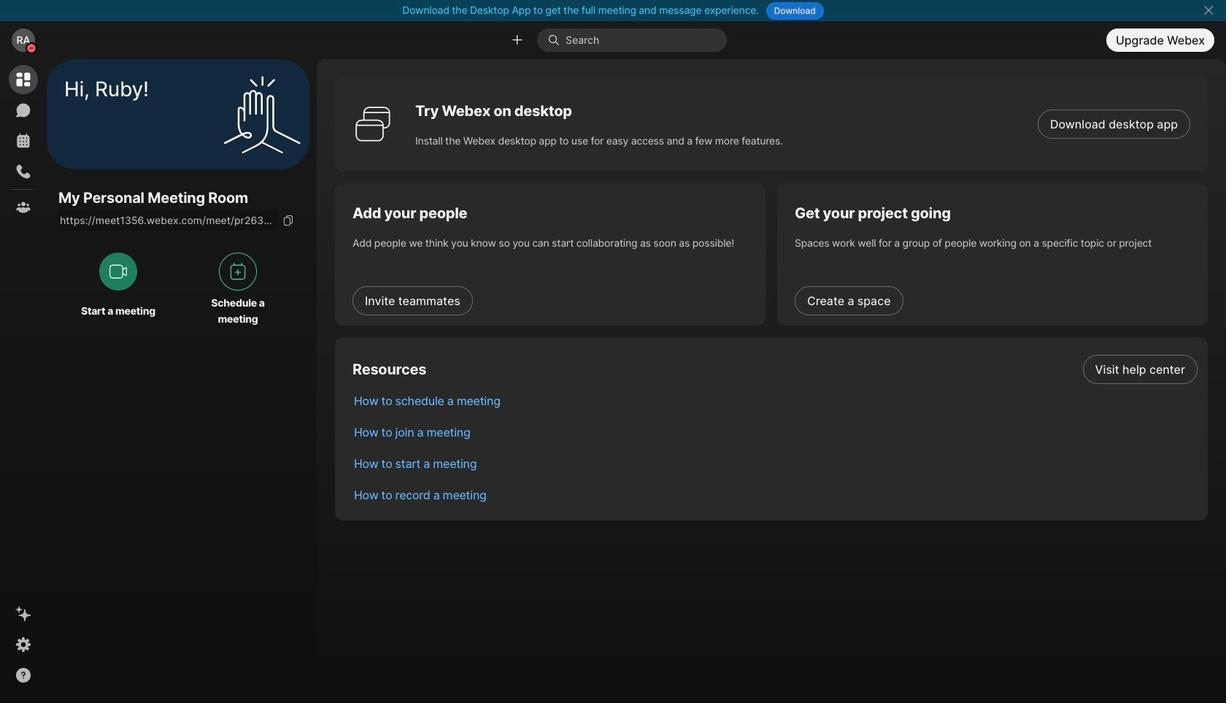 Task type: describe. For each thing, give the bounding box(es) containing it.
cancel_16 image
[[1204, 4, 1215, 16]]

2 list item from the top
[[342, 385, 1209, 416]]

4 list item from the top
[[342, 448, 1209, 479]]



Task type: vqa. For each thing, say whether or not it's contained in the screenshot.
'NEW MESSAGES' icon
no



Task type: locate. For each thing, give the bounding box(es) containing it.
5 list item from the top
[[342, 479, 1209, 510]]

navigation
[[0, 59, 47, 703]]

None text field
[[58, 211, 278, 231]]

two hands high fiving image
[[218, 70, 306, 158]]

list item
[[342, 353, 1209, 385], [342, 385, 1209, 416], [342, 416, 1209, 448], [342, 448, 1209, 479], [342, 479, 1209, 510]]

3 list item from the top
[[342, 416, 1209, 448]]

webex tab list
[[9, 65, 38, 222]]

1 list item from the top
[[342, 353, 1209, 385]]



